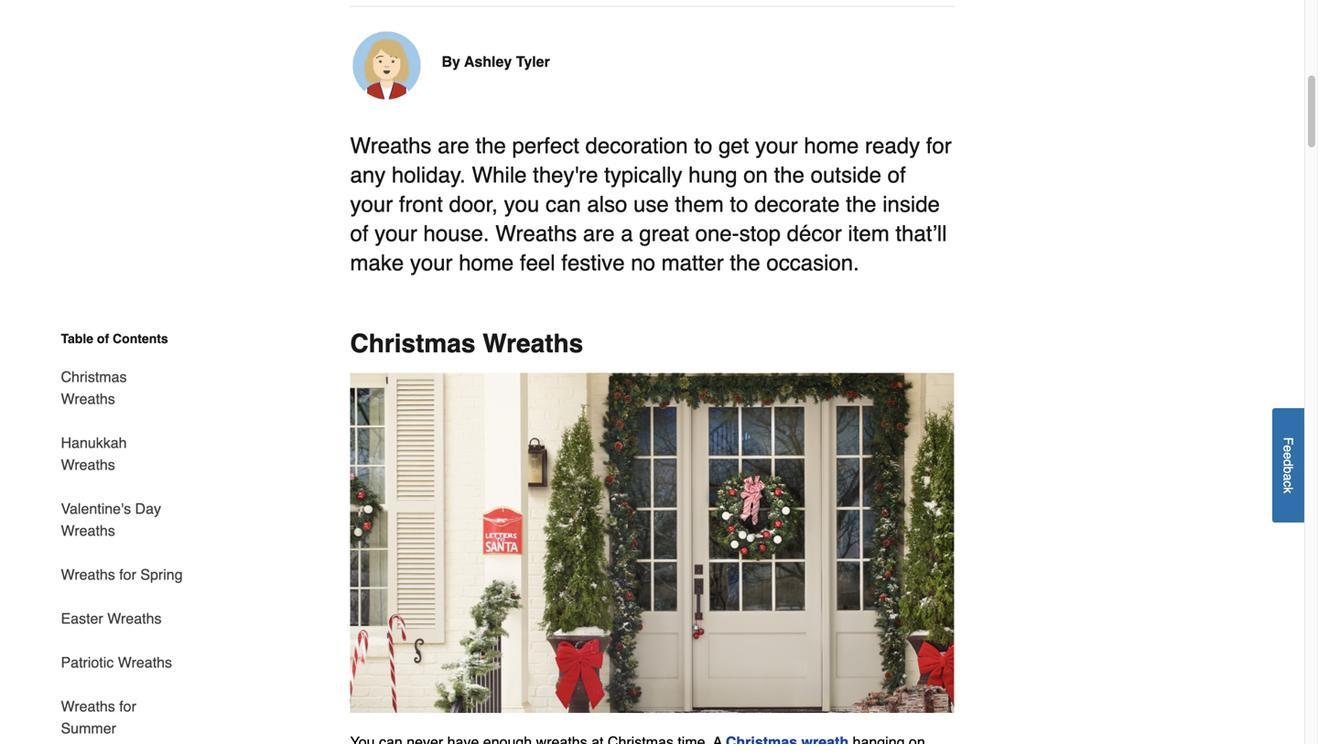 Task type: describe. For each thing, give the bounding box(es) containing it.
your down house.
[[410, 251, 453, 276]]

0 vertical spatial christmas wreaths
[[350, 329, 583, 359]]

of inside table of contents element
[[97, 331, 109, 346]]

d
[[1281, 459, 1296, 467]]

can
[[546, 192, 581, 217]]

1 vertical spatial of
[[350, 221, 369, 246]]

0 horizontal spatial home
[[459, 251, 514, 276]]

f e e d b a c k button
[[1273, 408, 1305, 523]]

for inside wreaths are the perfect decoration to get your home ready for any holiday. while they're typically hung on the outside of your front door, you can also use them to decorate the inside of your house. wreaths are a great one-stop décor item that'll make your home feel festive no matter the occasion.
[[926, 133, 952, 159]]

table of contents element
[[46, 330, 184, 744]]

wreaths are the perfect decoration to get your home ready for any holiday. while they're typically hung on the outside of your front door, you can also use them to decorate the inside of your house. wreaths are a great one-stop décor item that'll make your home feel festive no matter the occasion.
[[350, 133, 952, 276]]

christmas wreaths inside table of contents element
[[61, 369, 127, 407]]

wreaths inside valentine's day wreaths
[[61, 522, 115, 539]]

wreaths for spring
[[61, 566, 183, 583]]

hanukkah wreaths link
[[61, 421, 184, 487]]

christmas inside table of contents element
[[61, 369, 127, 385]]

you
[[504, 192, 540, 217]]

hung
[[689, 163, 738, 188]]

table
[[61, 331, 93, 346]]

holiday.
[[392, 163, 466, 188]]

the up decorate
[[774, 163, 805, 188]]

a inside wreaths are the perfect decoration to get your home ready for any holiday. while they're typically hung on the outside of your front door, you can also use them to decorate the inside of your house. wreaths are a great one-stop décor item that'll make your home feel festive no matter the occasion.
[[621, 221, 633, 246]]

on
[[744, 163, 768, 188]]

your up "make"
[[375, 221, 417, 246]]

k
[[1281, 487, 1296, 494]]

item
[[848, 221, 890, 246]]

the down stop at the top right of the page
[[730, 251, 761, 276]]

ashley tyler image
[[350, 29, 423, 102]]

no
[[631, 251, 656, 276]]

contents
[[113, 331, 168, 346]]

matter
[[662, 251, 724, 276]]

them
[[675, 192, 724, 217]]

0 vertical spatial home
[[804, 133, 859, 159]]

hanukkah wreaths
[[61, 434, 127, 473]]

that'll
[[896, 221, 947, 246]]

spring
[[140, 566, 183, 583]]

ready
[[865, 133, 920, 159]]

perfect
[[512, 133, 579, 159]]

the up while
[[476, 133, 506, 159]]

occasion.
[[767, 251, 860, 276]]

valentine's day wreaths
[[61, 500, 161, 539]]

f e e d b a c k
[[1281, 437, 1296, 494]]

make
[[350, 251, 404, 276]]

typically
[[604, 163, 683, 188]]

table of contents
[[61, 331, 168, 346]]

outside
[[811, 163, 882, 188]]

by ashley tyler
[[442, 53, 550, 70]]

christmas wreaths link
[[61, 355, 184, 421]]

0 horizontal spatial to
[[694, 133, 713, 159]]

your up on
[[755, 133, 798, 159]]

while
[[472, 163, 527, 188]]



Task type: locate. For each thing, give the bounding box(es) containing it.
wreaths inside christmas wreaths
[[61, 391, 115, 407]]

for left the spring
[[119, 566, 136, 583]]

they're
[[533, 163, 598, 188]]

décor
[[787, 221, 842, 246]]

are up festive
[[583, 221, 615, 246]]

for inside wreaths for summer
[[119, 698, 136, 715]]

1 horizontal spatial are
[[583, 221, 615, 246]]

wreaths
[[350, 133, 432, 159], [496, 221, 577, 246], [483, 329, 583, 359], [61, 391, 115, 407], [61, 456, 115, 473], [61, 522, 115, 539], [61, 566, 115, 583], [107, 610, 162, 627], [118, 654, 172, 671], [61, 698, 115, 715]]

1 vertical spatial home
[[459, 251, 514, 276]]

use
[[634, 192, 669, 217]]

0 horizontal spatial a
[[621, 221, 633, 246]]

1 vertical spatial christmas
[[61, 369, 127, 385]]

1 horizontal spatial christmas wreaths
[[350, 329, 583, 359]]

valentine's
[[61, 500, 131, 517]]

of up "make"
[[350, 221, 369, 246]]

any
[[350, 163, 386, 188]]

to down on
[[730, 192, 749, 217]]

wreaths for summer link
[[61, 685, 184, 744]]

2 vertical spatial for
[[119, 698, 136, 715]]

wreaths inside wreaths for summer
[[61, 698, 115, 715]]

are
[[438, 133, 470, 159], [583, 221, 615, 246]]

home up outside
[[804, 133, 859, 159]]

1 horizontal spatial a
[[1281, 474, 1296, 481]]

day
[[135, 500, 161, 517]]

b
[[1281, 467, 1296, 474]]

wreaths up hanukkah
[[61, 391, 115, 407]]

stop
[[740, 221, 781, 246]]

0 vertical spatial a
[[621, 221, 633, 246]]

1 vertical spatial christmas wreaths
[[61, 369, 127, 407]]

a
[[621, 221, 633, 246], [1281, 474, 1296, 481]]

decorate
[[755, 192, 840, 217]]

for inside 'link'
[[119, 566, 136, 583]]

are up holiday.
[[438, 133, 470, 159]]

e
[[1281, 445, 1296, 452], [1281, 452, 1296, 459]]

tyler
[[516, 53, 550, 70]]

wreaths inside easter wreaths link
[[107, 610, 162, 627]]

also
[[587, 192, 628, 217]]

wreaths up easter
[[61, 566, 115, 583]]

wreaths for summer
[[61, 698, 136, 737]]

easter wreaths link
[[61, 597, 162, 641]]

wreaths up 'summer'
[[61, 698, 115, 715]]

by
[[442, 53, 461, 70]]

0 vertical spatial to
[[694, 133, 713, 159]]

wreaths up any at left top
[[350, 133, 432, 159]]

for for wreaths for summer
[[119, 698, 136, 715]]

e up b
[[1281, 452, 1296, 459]]

your down any at left top
[[350, 192, 393, 217]]

wreaths down the valentine's in the bottom of the page
[[61, 522, 115, 539]]

0 vertical spatial are
[[438, 133, 470, 159]]

e up d
[[1281, 445, 1296, 452]]

wreaths inside 'wreaths for spring' 'link'
[[61, 566, 115, 583]]

of down ready
[[888, 163, 906, 188]]

easter
[[61, 610, 103, 627]]

summer
[[61, 720, 116, 737]]

of right table
[[97, 331, 109, 346]]

patriotic
[[61, 654, 114, 671]]

one-
[[696, 221, 740, 246]]

1 vertical spatial are
[[583, 221, 615, 246]]

2 vertical spatial of
[[97, 331, 109, 346]]

1 horizontal spatial christmas
[[350, 329, 476, 359]]

wreaths down 'wreaths for spring' 'link' at left bottom
[[107, 610, 162, 627]]

0 vertical spatial of
[[888, 163, 906, 188]]

ashley
[[464, 53, 512, 70]]

inside
[[883, 192, 940, 217]]

0 horizontal spatial of
[[97, 331, 109, 346]]

wreaths down easter wreaths link
[[118, 654, 172, 671]]

the
[[476, 133, 506, 159], [774, 163, 805, 188], [846, 192, 877, 217], [730, 251, 761, 276]]

to
[[694, 133, 713, 159], [730, 192, 749, 217]]

a up no
[[621, 221, 633, 246]]

easter wreaths
[[61, 610, 162, 627]]

wreaths up feel
[[496, 221, 577, 246]]

c
[[1281, 481, 1296, 487]]

home
[[804, 133, 859, 159], [459, 251, 514, 276]]

your
[[755, 133, 798, 159], [350, 192, 393, 217], [375, 221, 417, 246], [410, 251, 453, 276]]

home down house.
[[459, 251, 514, 276]]

a inside button
[[1281, 474, 1296, 481]]

for
[[926, 133, 952, 159], [119, 566, 136, 583], [119, 698, 136, 715]]

for right ready
[[926, 133, 952, 159]]

1 vertical spatial a
[[1281, 474, 1296, 481]]

christmas down "make"
[[350, 329, 476, 359]]

for for wreaths for spring
[[119, 566, 136, 583]]

christmas wreaths
[[350, 329, 583, 359], [61, 369, 127, 407]]

to left get
[[694, 133, 713, 159]]

1 horizontal spatial to
[[730, 192, 749, 217]]

house.
[[424, 221, 490, 246]]

patriotic wreaths link
[[61, 641, 172, 685]]

wreaths down hanukkah
[[61, 456, 115, 473]]

get
[[719, 133, 749, 159]]

wreaths inside patriotic wreaths link
[[118, 654, 172, 671]]

2 horizontal spatial of
[[888, 163, 906, 188]]

great
[[639, 221, 689, 246]]

wreaths for spring link
[[61, 553, 183, 597]]

wreaths down feel
[[483, 329, 583, 359]]

2 e from the top
[[1281, 452, 1296, 459]]

valentine's day wreaths link
[[61, 487, 184, 553]]

f
[[1281, 437, 1296, 445]]

a up k
[[1281, 474, 1296, 481]]

decoration
[[586, 133, 688, 159]]

the up item
[[846, 192, 877, 217]]

festive
[[562, 251, 625, 276]]

hanukkah
[[61, 434, 127, 451]]

wreaths inside hanukkah wreaths
[[61, 456, 115, 473]]

feel
[[520, 251, 555, 276]]

front
[[399, 192, 443, 217]]

christmas
[[350, 329, 476, 359], [61, 369, 127, 385]]

patriotic wreaths
[[61, 654, 172, 671]]

of
[[888, 163, 906, 188], [350, 221, 369, 246], [97, 331, 109, 346]]

0 horizontal spatial christmas wreaths
[[61, 369, 127, 407]]

for down patriotic wreaths link
[[119, 698, 136, 715]]

1 horizontal spatial home
[[804, 133, 859, 159]]

door,
[[449, 192, 498, 217]]

1 e from the top
[[1281, 445, 1296, 452]]

0 vertical spatial for
[[926, 133, 952, 159]]

1 vertical spatial for
[[119, 566, 136, 583]]

1 vertical spatial to
[[730, 192, 749, 217]]

1 horizontal spatial of
[[350, 221, 369, 246]]

0 horizontal spatial christmas
[[61, 369, 127, 385]]

0 vertical spatial christmas
[[350, 329, 476, 359]]

exterior of house decorated with garland, candy canes and a wreath hanging on the front door. image
[[350, 373, 955, 713]]

christmas down table
[[61, 369, 127, 385]]

0 horizontal spatial are
[[438, 133, 470, 159]]



Task type: vqa. For each thing, say whether or not it's contained in the screenshot.
LESS
no



